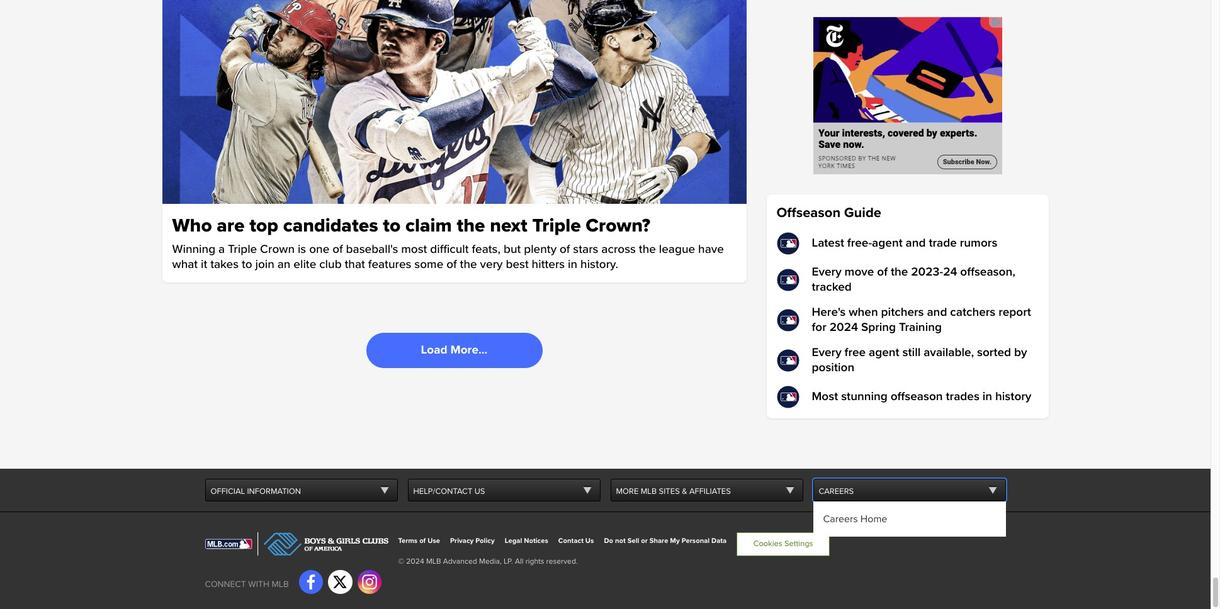 Task type: vqa. For each thing, say whether or not it's contained in the screenshot.
Account dropdown button
no



Task type: describe. For each thing, give the bounding box(es) containing it.
contact us
[[558, 537, 594, 545]]

here's when pitchers and catchers report for 2024 spring training
[[812, 305, 1031, 335]]

official information
[[211, 487, 301, 497]]

instagram image
[[362, 575, 377, 590]]

with
[[248, 579, 269, 590]]

takes
[[210, 257, 239, 272]]

what
[[172, 257, 198, 272]]

most
[[401, 242, 427, 257]]

pitchers
[[881, 305, 924, 320]]

official information button
[[205, 479, 398, 502]]

do not sell or share my personal data link
[[604, 537, 727, 545]]

offseason
[[777, 205, 841, 222]]

hitters
[[532, 257, 565, 272]]

best
[[506, 257, 529, 272]]

and for trade
[[906, 236, 926, 251]]

affiliates
[[689, 487, 731, 497]]

do not sell or share my personal data cookies settings
[[604, 537, 813, 549]]

the up feats,
[[457, 214, 485, 237]]

legal notices link
[[505, 537, 548, 545]]

of up club
[[333, 242, 343, 257]]

trade
[[929, 236, 957, 251]]

use
[[428, 537, 440, 545]]

club
[[319, 257, 342, 272]]

privacy policy link
[[450, 537, 495, 545]]

more mlb sites & affiliates button
[[610, 479, 803, 502]]

careers button
[[813, 479, 1006, 502]]

lp.
[[504, 557, 513, 566]]

connect
[[205, 579, 246, 590]]

features
[[368, 257, 411, 272]]

every for every free agent still available, sorted by position
[[812, 346, 842, 360]]

2024 inside here's when pitchers and catchers report for 2024 spring training
[[830, 320, 858, 335]]

notices
[[524, 537, 548, 545]]

facebook image
[[303, 575, 319, 590]]

free
[[845, 346, 866, 360]]

media,
[[479, 557, 502, 566]]

mlb for connect with mlb
[[272, 579, 289, 590]]

every move of the 2023-24 offseason, tracked link
[[777, 265, 1039, 295]]

baseball's
[[346, 242, 398, 257]]

2023-
[[911, 265, 943, 279]]

stars
[[573, 242, 598, 257]]

every free agent still available, sorted by position
[[812, 346, 1027, 375]]

available,
[[924, 346, 974, 360]]

careers
[[819, 487, 854, 497]]

mlb image for every
[[777, 349, 799, 372]]

privacy
[[450, 537, 474, 545]]

move
[[845, 265, 874, 279]]

in inside the 'who are top candidates to claim the next triple crown? winning a triple crown is one of baseball's most difficult feats, but plenty of stars across the league have what it takes to join an elite club that features some of the very best hitters in history.'
[[568, 257, 577, 272]]

spring
[[861, 320, 896, 335]]

settings
[[785, 539, 813, 549]]

of down difficult
[[447, 257, 457, 272]]

most
[[812, 390, 838, 404]]

data
[[711, 537, 727, 545]]

trades
[[946, 390, 980, 404]]

the right across
[[639, 242, 656, 257]]

help/contact us button
[[408, 479, 600, 502]]

cookies settings button
[[737, 533, 830, 556]]

are
[[217, 214, 245, 237]]

©
[[398, 557, 404, 566]]

mlb image for every
[[777, 269, 799, 291]]

rumors
[[960, 236, 998, 251]]

help/contact us
[[413, 487, 485, 497]]

home
[[861, 513, 887, 526]]

next
[[490, 214, 527, 237]]

every for every move of the 2023-24 offseason, tracked
[[812, 265, 842, 279]]

policy
[[475, 537, 495, 545]]

and for catchers
[[927, 305, 947, 320]]

crown
[[260, 242, 295, 257]]

most stunning offseason trades in history link
[[777, 386, 1039, 409]]

have
[[698, 242, 724, 257]]

tracked
[[812, 280, 852, 295]]

claim
[[406, 214, 452, 237]]

here's when pitchers and catchers report for 2024 spring training link
[[777, 305, 1039, 336]]

24
[[943, 265, 957, 279]]

but
[[504, 242, 521, 257]]

for
[[812, 320, 827, 335]]

very
[[480, 257, 503, 272]]

sell
[[627, 537, 639, 545]]

terms of use link
[[398, 537, 440, 545]]

agent for free-
[[872, 236, 903, 251]]

0 vertical spatial triple
[[532, 214, 581, 237]]

history
[[995, 390, 1032, 404]]

league
[[659, 242, 695, 257]]

of left stars
[[560, 242, 570, 257]]

more
[[616, 487, 639, 497]]

elite
[[294, 257, 316, 272]]



Task type: locate. For each thing, give the bounding box(es) containing it.
catchers
[[950, 305, 996, 320]]

across
[[602, 242, 636, 257]]

load more...
[[421, 343, 488, 358]]

the left very
[[460, 257, 477, 272]]

is
[[298, 242, 306, 257]]

candidates
[[283, 214, 378, 237]]

when
[[849, 305, 878, 320]]

of right move
[[877, 265, 888, 279]]

latest free-agent and trade rumors link
[[777, 232, 1039, 255]]

2 every from the top
[[812, 346, 842, 360]]

terms of use
[[398, 537, 440, 545]]

in down stars
[[568, 257, 577, 272]]

agent inside the every free agent still available, sorted by position
[[869, 346, 900, 360]]

0 vertical spatial mlb image
[[777, 309, 799, 332]]

official
[[211, 487, 245, 497]]

mlb.com image
[[205, 533, 252, 556]]

mlb image
[[777, 232, 799, 255], [777, 269, 799, 291]]

legal
[[505, 537, 522, 545]]

every up the position
[[812, 346, 842, 360]]

1 horizontal spatial to
[[383, 214, 401, 237]]

1 vertical spatial and
[[927, 305, 947, 320]]

0 horizontal spatial to
[[242, 257, 252, 272]]

0 vertical spatial mlb image
[[777, 232, 799, 255]]

2 vertical spatial mlb image
[[777, 386, 799, 409]]

mlb image
[[777, 309, 799, 332], [777, 349, 799, 372], [777, 386, 799, 409]]

mlb image inside every free agent still available, sorted by position link
[[777, 349, 799, 372]]

2024 right '©'
[[406, 557, 424, 566]]

1 vertical spatial 2024
[[406, 557, 424, 566]]

in
[[568, 257, 577, 272], [983, 390, 992, 404]]

more...
[[450, 343, 488, 358]]

to
[[383, 214, 401, 237], [242, 257, 252, 272]]

one
[[309, 242, 329, 257]]

© 2024 mlb advanced media, lp. all rights reserved.
[[398, 557, 578, 566]]

0 vertical spatial and
[[906, 236, 926, 251]]

most stunning offseason trades in history
[[812, 390, 1032, 404]]

position
[[812, 361, 855, 375]]

sites
[[659, 487, 680, 497]]

the left 2023-
[[891, 265, 908, 279]]

1 vertical spatial to
[[242, 257, 252, 272]]

1 horizontal spatial mlb
[[426, 557, 441, 566]]

information
[[247, 487, 301, 497]]

0 vertical spatial mlb
[[641, 487, 657, 497]]

that
[[345, 257, 365, 272]]

triple up plenty
[[532, 214, 581, 237]]

offseason,
[[960, 265, 1015, 279]]

still
[[903, 346, 921, 360]]

free-
[[847, 236, 872, 251]]

0 vertical spatial every
[[812, 265, 842, 279]]

careers
[[823, 513, 858, 526]]

advanced
[[443, 557, 477, 566]]

some
[[415, 257, 443, 272]]

who are top candidates to claim the next triple crown? winning a triple crown is one of baseball's most difficult feats, but plenty of stars across the league have what it takes to join an elite club that features some of the very best hitters in history.
[[172, 214, 724, 272]]

by
[[1014, 346, 1027, 360]]

every up "tracked"
[[812, 265, 842, 279]]

cookies
[[754, 539, 782, 549]]

triple right 'a'
[[228, 242, 257, 257]]

boys and girls club of america image
[[257, 533, 388, 556]]

and left trade
[[906, 236, 926, 251]]

mlb image down offseason
[[777, 232, 799, 255]]

offseason guide
[[777, 205, 881, 222]]

1 vertical spatial agent
[[869, 346, 900, 360]]

0 horizontal spatial triple
[[228, 242, 257, 257]]

and up training
[[927, 305, 947, 320]]

1 every from the top
[[812, 265, 842, 279]]

1 vertical spatial in
[[983, 390, 992, 404]]

agent down spring
[[869, 346, 900, 360]]

1 horizontal spatial in
[[983, 390, 992, 404]]

offseason
[[891, 390, 943, 404]]

who
[[172, 214, 212, 237]]

&
[[682, 487, 687, 497]]

and inside here's when pitchers and catchers report for 2024 spring training
[[927, 305, 947, 320]]

2024 down here's
[[830, 320, 858, 335]]

top
[[249, 214, 278, 237]]

1 vertical spatial triple
[[228, 242, 257, 257]]

plenty
[[524, 242, 557, 257]]

a
[[218, 242, 225, 257]]

0 vertical spatial agent
[[872, 236, 903, 251]]

us
[[475, 487, 485, 497]]

contact us link
[[558, 537, 594, 545]]

mlb image inside every move of the 2023-24 offseason, tracked link
[[777, 269, 799, 291]]

sorted
[[977, 346, 1011, 360]]

every inside the every free agent still available, sorted by position
[[812, 346, 842, 360]]

in right trades
[[983, 390, 992, 404]]

2 horizontal spatial mlb
[[641, 487, 657, 497]]

mlb
[[641, 487, 657, 497], [426, 557, 441, 566], [272, 579, 289, 590]]

difficult
[[430, 242, 469, 257]]

of left use
[[419, 537, 426, 545]]

every move of the 2023-24 offseason, tracked
[[812, 265, 1015, 295]]

advertisement element
[[813, 17, 1002, 174]]

triple
[[532, 214, 581, 237], [228, 242, 257, 257]]

share
[[650, 537, 668, 545]]

and
[[906, 236, 926, 251], [927, 305, 947, 320]]

the inside every move of the 2023-24 offseason, tracked
[[891, 265, 908, 279]]

privacy policy
[[450, 537, 495, 545]]

of inside every move of the 2023-24 offseason, tracked
[[877, 265, 888, 279]]

load
[[421, 343, 447, 358]]

report
[[999, 305, 1031, 320]]

to left join
[[242, 257, 252, 272]]

history.
[[581, 257, 618, 272]]

who are top candidates to claim the next triple crown? image
[[162, 0, 746, 204]]

mlb image for latest
[[777, 232, 799, 255]]

1 mlb image from the top
[[777, 232, 799, 255]]

personal
[[682, 537, 710, 545]]

3 mlb image from the top
[[777, 386, 799, 409]]

0 horizontal spatial mlb
[[272, 579, 289, 590]]

mlb for © 2024 mlb advanced media, lp. all rights reserved.
[[426, 557, 441, 566]]

2 mlb image from the top
[[777, 269, 799, 291]]

mlb image left the position
[[777, 349, 799, 372]]

contact
[[558, 537, 584, 545]]

latest free-agent and trade rumors
[[812, 236, 998, 251]]

1 mlb image from the top
[[777, 309, 799, 332]]

here's
[[812, 305, 846, 320]]

mlb right the with
[[272, 579, 289, 590]]

winning
[[172, 242, 215, 257]]

connect with mlb
[[205, 579, 289, 590]]

mlb image left "tracked"
[[777, 269, 799, 291]]

1 horizontal spatial triple
[[532, 214, 581, 237]]

2 vertical spatial mlb
[[272, 579, 289, 590]]

my
[[670, 537, 680, 545]]

mlb inside popup button
[[641, 487, 657, 497]]

0 horizontal spatial 2024
[[406, 557, 424, 566]]

training
[[899, 320, 942, 335]]

mlb image for most
[[777, 386, 799, 409]]

agent
[[872, 236, 903, 251], [869, 346, 900, 360]]

1 vertical spatial mlb
[[426, 557, 441, 566]]

an
[[277, 257, 291, 272]]

agent down guide
[[872, 236, 903, 251]]

0 vertical spatial to
[[383, 214, 401, 237]]

0 vertical spatial 2024
[[830, 320, 858, 335]]

mlb image left for
[[777, 309, 799, 332]]

mlb left sites
[[641, 487, 657, 497]]

1 vertical spatial mlb image
[[777, 349, 799, 372]]

0 horizontal spatial and
[[906, 236, 926, 251]]

latest
[[812, 236, 844, 251]]

stunning
[[841, 390, 888, 404]]

mlb image for here's
[[777, 309, 799, 332]]

x image
[[333, 575, 348, 590]]

agent for free
[[869, 346, 900, 360]]

1 horizontal spatial 2024
[[830, 320, 858, 335]]

0 horizontal spatial in
[[568, 257, 577, 272]]

1 vertical spatial every
[[812, 346, 842, 360]]

1 horizontal spatial and
[[927, 305, 947, 320]]

every inside every move of the 2023-24 offseason, tracked
[[812, 265, 842, 279]]

do
[[604, 537, 613, 545]]

legal notices
[[505, 537, 548, 545]]

mlb image left most
[[777, 386, 799, 409]]

join
[[255, 257, 274, 272]]

1 vertical spatial mlb image
[[777, 269, 799, 291]]

every
[[812, 265, 842, 279], [812, 346, 842, 360]]

to up baseball's
[[383, 214, 401, 237]]

crown?
[[586, 214, 650, 237]]

mlb down use
[[426, 557, 441, 566]]

2024
[[830, 320, 858, 335], [406, 557, 424, 566]]

0 vertical spatial in
[[568, 257, 577, 272]]

mlb image inside here's when pitchers and catchers report for 2024 spring training link
[[777, 309, 799, 332]]

2 mlb image from the top
[[777, 349, 799, 372]]

terms
[[398, 537, 418, 545]]



